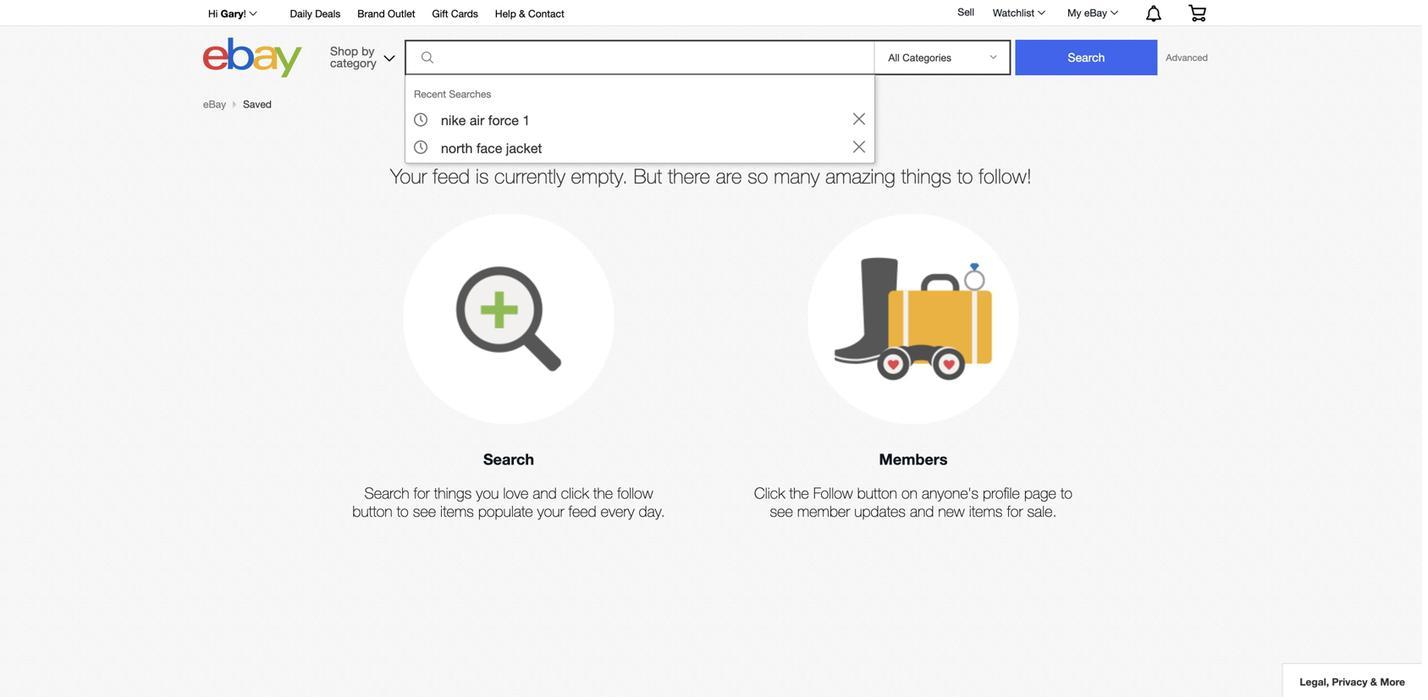 Task type: describe. For each thing, give the bounding box(es) containing it.
north
[[441, 140, 473, 156]]

for inside search for things you love and click the follow button to see items populate your feed every day.
[[414, 484, 430, 502]]

1
[[523, 113, 530, 128]]

so
[[748, 164, 768, 188]]

click the follow button on anyone's profile page to see member updates and new items for sale.
[[754, 484, 1073, 521]]

for inside click the follow button on anyone's profile page to see member updates and new items for sale.
[[1007, 502, 1023, 521]]

deals
[[315, 8, 341, 19]]

legal, privacy & more
[[1300, 676, 1405, 688]]

on
[[902, 484, 918, 502]]

your feed is currently empty. but there are so many amazing things to follow!
[[390, 164, 1032, 188]]

nike air force 1
[[441, 113, 530, 128]]

currently
[[494, 164, 565, 188]]

daily deals link
[[290, 5, 341, 24]]

contact
[[528, 8, 564, 19]]

0 vertical spatial feed
[[433, 164, 470, 188]]

your feed is currently empty. but there are so many amazing things to follow! main content
[[203, 98, 1219, 579]]

see inside search for things you love and click the follow button to see items populate your feed every day.
[[413, 502, 436, 521]]

sale.
[[1027, 502, 1057, 521]]

sell
[[958, 6, 974, 18]]

legal,
[[1300, 676, 1329, 688]]

every
[[601, 502, 635, 521]]

daily deals
[[290, 8, 341, 19]]

advanced
[[1166, 52, 1208, 63]]

items inside click the follow button on anyone's profile page to see member updates and new items for sale.
[[969, 502, 1003, 521]]

legal, privacy & more button
[[1282, 664, 1422, 698]]

updates
[[854, 502, 906, 521]]

the inside search for things you love and click the follow button to see items populate your feed every day.
[[593, 484, 613, 502]]

list box inside "banner"
[[405, 75, 875, 164]]

hi gary !
[[208, 8, 246, 19]]

cards
[[451, 8, 478, 19]]

shop
[[330, 44, 358, 58]]

search for search
[[483, 450, 534, 468]]

member
[[797, 502, 850, 521]]

more
[[1380, 676, 1405, 688]]

things inside search for things you love and click the follow button to see items populate your feed every day.
[[434, 484, 472, 502]]

0 vertical spatial things
[[901, 164, 952, 188]]

help
[[495, 8, 516, 19]]

help & contact
[[495, 8, 564, 19]]

& inside account navigation
[[519, 8, 526, 19]]

shop by category button
[[323, 38, 399, 74]]

ebay inside account navigation
[[1084, 7, 1107, 19]]

you
[[476, 484, 499, 502]]

searches
[[449, 88, 491, 100]]

amazing
[[826, 164, 896, 188]]

gift cards link
[[432, 5, 478, 24]]

none submit inside "banner"
[[1016, 40, 1158, 75]]

privacy
[[1332, 676, 1368, 688]]

sell link
[[950, 6, 982, 18]]

search image
[[422, 52, 433, 63]]

my
[[1068, 7, 1082, 19]]

brand outlet
[[357, 8, 415, 19]]

1 horizontal spatial to
[[957, 164, 973, 188]]

north face jacket link
[[407, 134, 873, 161]]

!
[[243, 8, 246, 19]]

watchlist
[[993, 7, 1035, 19]]

search for search for things you love and click the follow button to see items populate your feed every day.
[[364, 484, 409, 502]]

ebay link
[[203, 98, 226, 110]]

are
[[716, 164, 742, 188]]

page
[[1024, 484, 1057, 502]]

and inside click the follow button on anyone's profile page to see member updates and new items for sale.
[[910, 502, 934, 521]]

members
[[879, 450, 948, 468]]

gary
[[221, 8, 243, 19]]

items inside search for things you love and click the follow button to see items populate your feed every day.
[[440, 502, 474, 521]]

category
[[330, 56, 377, 70]]

gift cards
[[432, 8, 478, 19]]



Task type: vqa. For each thing, say whether or not it's contained in the screenshot.
leftmost Very
no



Task type: locate. For each thing, give the bounding box(es) containing it.
see
[[413, 502, 436, 521], [770, 502, 793, 521]]

daily
[[290, 8, 312, 19]]

1 vertical spatial feed
[[569, 502, 597, 521]]

2 see from the left
[[770, 502, 793, 521]]

to inside click the follow button on anyone's profile page to see member updates and new items for sale.
[[1061, 484, 1073, 502]]

air
[[470, 113, 485, 128]]

items left populate
[[440, 502, 474, 521]]

day.
[[639, 502, 665, 521]]

list box
[[405, 75, 875, 164]]

0 horizontal spatial search
[[364, 484, 409, 502]]

0 vertical spatial ebay
[[1084, 7, 1107, 19]]

1 horizontal spatial for
[[1007, 502, 1023, 521]]

populate
[[478, 502, 533, 521]]

1 horizontal spatial the
[[789, 484, 809, 502]]

nike
[[441, 113, 466, 128]]

button inside search for things you love and click the follow button to see items populate your feed every day.
[[352, 502, 393, 521]]

banner containing nike air force 1
[[199, 0, 1219, 164]]

ebay left saved
[[203, 98, 226, 110]]

2 the from the left
[[789, 484, 809, 502]]

follow!
[[979, 164, 1032, 188]]

None submit
[[1016, 40, 1158, 75]]

the right click
[[789, 484, 809, 502]]

0 horizontal spatial feed
[[433, 164, 470, 188]]

there
[[668, 164, 710, 188]]

jacket
[[506, 140, 542, 156]]

new
[[938, 502, 965, 521]]

to
[[957, 164, 973, 188], [1061, 484, 1073, 502], [397, 502, 409, 521]]

1 see from the left
[[413, 502, 436, 521]]

recent
[[414, 88, 446, 100]]

gift
[[432, 8, 448, 19]]

your shopping cart image
[[1188, 4, 1207, 21]]

0 horizontal spatial ebay
[[203, 98, 226, 110]]

force
[[488, 113, 519, 128]]

1 horizontal spatial search
[[483, 450, 534, 468]]

and up your
[[533, 484, 557, 502]]

and
[[533, 484, 557, 502], [910, 502, 934, 521]]

your
[[390, 164, 427, 188]]

1 horizontal spatial items
[[969, 502, 1003, 521]]

search inside search for things you love and click the follow button to see items populate your feed every day.
[[364, 484, 409, 502]]

things left the you at the left bottom of page
[[434, 484, 472, 502]]

things right amazing
[[901, 164, 952, 188]]

many
[[774, 164, 820, 188]]

shop by category
[[330, 44, 377, 70]]

1 horizontal spatial ebay
[[1084, 7, 1107, 19]]

see inside click the follow button on anyone's profile page to see member updates and new items for sale.
[[770, 502, 793, 521]]

1 horizontal spatial see
[[770, 502, 793, 521]]

watchlist link
[[984, 3, 1053, 23]]

0 horizontal spatial to
[[397, 502, 409, 521]]

help & contact link
[[495, 5, 564, 24]]

recent searches
[[414, 88, 491, 100]]

items down profile
[[969, 502, 1003, 521]]

0 horizontal spatial for
[[414, 484, 430, 502]]

the inside click the follow button on anyone's profile page to see member updates and new items for sale.
[[789, 484, 809, 502]]

1 horizontal spatial button
[[857, 484, 897, 502]]

0 horizontal spatial &
[[519, 8, 526, 19]]

outlet
[[388, 8, 415, 19]]

anyone's
[[922, 484, 979, 502]]

ebay right my
[[1084, 7, 1107, 19]]

feed inside search for things you love and click the follow button to see items populate your feed every day.
[[569, 502, 597, 521]]

brand
[[357, 8, 385, 19]]

for left the you at the left bottom of page
[[414, 484, 430, 502]]

0 horizontal spatial see
[[413, 502, 436, 521]]

is
[[476, 164, 489, 188]]

0 horizontal spatial the
[[593, 484, 613, 502]]

face
[[476, 140, 502, 156]]

click
[[754, 484, 785, 502]]

follow
[[617, 484, 653, 502]]

the
[[593, 484, 613, 502], [789, 484, 809, 502]]

banner
[[199, 0, 1219, 164]]

hi
[[208, 8, 218, 19]]

Search for anything text field
[[407, 41, 871, 74]]

see left populate
[[413, 502, 436, 521]]

by
[[362, 44, 375, 58]]

to inside search for things you love and click the follow button to see items populate your feed every day.
[[397, 502, 409, 521]]

and down the on
[[910, 502, 934, 521]]

my ebay
[[1068, 7, 1107, 19]]

1 vertical spatial search
[[364, 484, 409, 502]]

0 vertical spatial search
[[483, 450, 534, 468]]

0 horizontal spatial things
[[434, 484, 472, 502]]

items
[[440, 502, 474, 521], [969, 502, 1003, 521]]

& right help
[[519, 8, 526, 19]]

0 horizontal spatial and
[[533, 484, 557, 502]]

empty.
[[571, 164, 628, 188]]

1 vertical spatial &
[[1371, 676, 1378, 688]]

love
[[503, 484, 529, 502]]

0 horizontal spatial items
[[440, 502, 474, 521]]

0 vertical spatial &
[[519, 8, 526, 19]]

profile
[[983, 484, 1020, 502]]

click
[[561, 484, 589, 502]]

search for things you love and click the follow button to see items populate your feed every day.
[[352, 484, 665, 521]]

follow
[[813, 484, 853, 502]]

but
[[634, 164, 662, 188]]

and inside search for things you love and click the follow button to see items populate your feed every day.
[[533, 484, 557, 502]]

list box containing nike air force 1
[[405, 75, 875, 164]]

1 horizontal spatial things
[[901, 164, 952, 188]]

search
[[483, 450, 534, 468], [364, 484, 409, 502]]

1 horizontal spatial feed
[[569, 502, 597, 521]]

for down profile
[[1007, 502, 1023, 521]]

button inside click the follow button on anyone's profile page to see member updates and new items for sale.
[[857, 484, 897, 502]]

the up the every
[[593, 484, 613, 502]]

& inside 'button'
[[1371, 676, 1378, 688]]

1 horizontal spatial &
[[1371, 676, 1378, 688]]

things
[[901, 164, 952, 188], [434, 484, 472, 502]]

1 items from the left
[[440, 502, 474, 521]]

2 horizontal spatial to
[[1061, 484, 1073, 502]]

1 vertical spatial ebay
[[203, 98, 226, 110]]

account navigation
[[199, 0, 1219, 26]]

feed down north
[[433, 164, 470, 188]]

button
[[857, 484, 897, 502], [352, 502, 393, 521]]

see down click
[[770, 502, 793, 521]]

my ebay link
[[1058, 3, 1126, 23]]

1 the from the left
[[593, 484, 613, 502]]

1 horizontal spatial and
[[910, 502, 934, 521]]

north face jacket
[[441, 140, 542, 156]]

ebay inside your feed is currently empty. but there are so many amazing things to follow! main content
[[203, 98, 226, 110]]

0 horizontal spatial button
[[352, 502, 393, 521]]

for
[[414, 484, 430, 502], [1007, 502, 1023, 521]]

feed
[[433, 164, 470, 188], [569, 502, 597, 521]]

2 items from the left
[[969, 502, 1003, 521]]

nike air force 1 link
[[407, 106, 873, 134]]

&
[[519, 8, 526, 19], [1371, 676, 1378, 688]]

1 vertical spatial things
[[434, 484, 472, 502]]

brand outlet link
[[357, 5, 415, 24]]

ebay
[[1084, 7, 1107, 19], [203, 98, 226, 110]]

& left more
[[1371, 676, 1378, 688]]

your
[[537, 502, 564, 521]]

feed down click
[[569, 502, 597, 521]]

advanced link
[[1158, 41, 1217, 75]]

saved
[[243, 98, 272, 110]]



